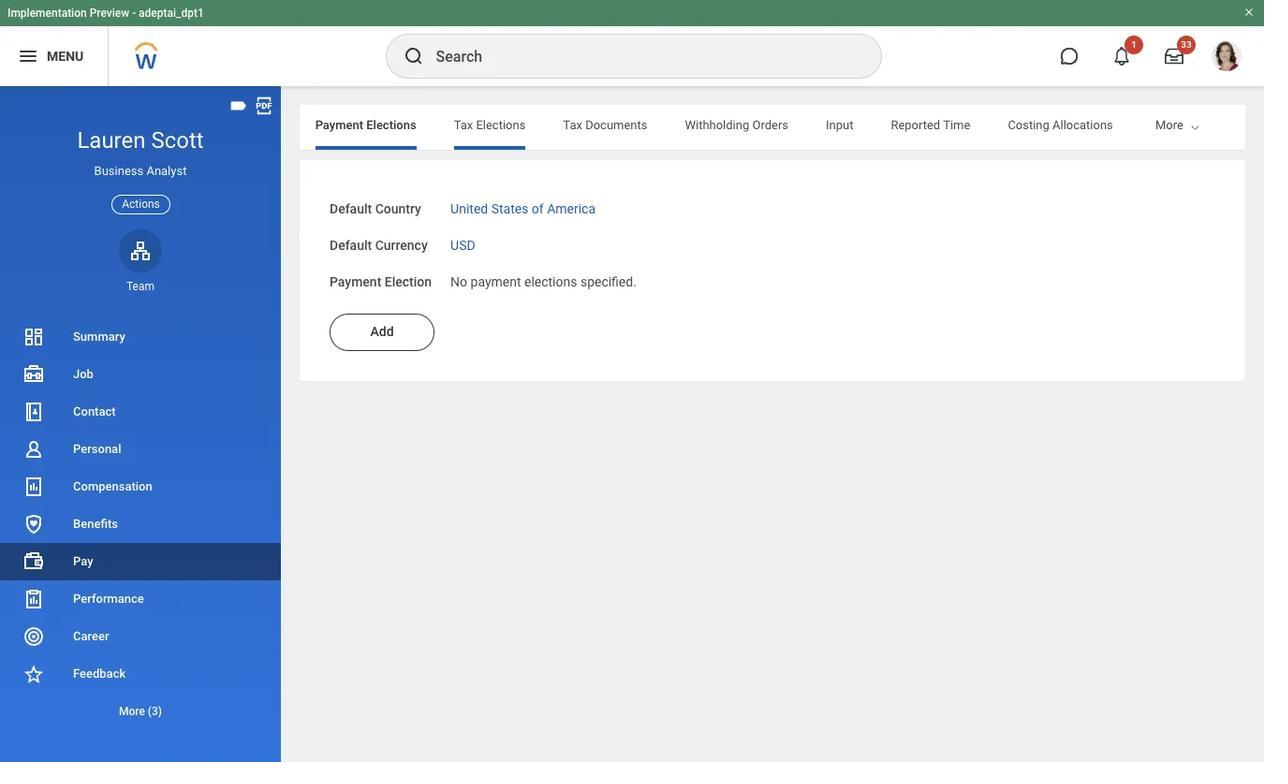 Task type: describe. For each thing, give the bounding box(es) containing it.
personal link
[[0, 431, 281, 468]]

personal image
[[22, 438, 45, 461]]

career
[[73, 629, 109, 643]]

actions
[[122, 197, 160, 210]]

tax for tax elections
[[454, 118, 473, 132]]

add
[[370, 324, 394, 339]]

orders
[[752, 118, 789, 132]]

payment elections
[[315, 118, 416, 132]]

compensation
[[73, 480, 152, 494]]

withholding
[[685, 118, 749, 132]]

career link
[[0, 618, 281, 656]]

of
[[532, 201, 544, 216]]

benefits
[[73, 517, 118, 531]]

lauren scott
[[77, 127, 204, 154]]

search image
[[402, 45, 425, 67]]

benefits link
[[0, 506, 281, 543]]

career image
[[22, 626, 45, 648]]

list containing summary
[[0, 318, 281, 730]]

business
[[94, 164, 143, 178]]

elections for payment elections
[[366, 118, 416, 132]]

job
[[73, 367, 94, 381]]

more (3)
[[119, 705, 162, 718]]

currency
[[375, 238, 428, 253]]

(3)
[[148, 705, 162, 718]]

more (3) button
[[0, 701, 281, 723]]

summary link
[[0, 318, 281, 356]]

usd link
[[451, 234, 475, 253]]

close environment banner image
[[1244, 7, 1255, 18]]

1
[[1131, 39, 1137, 50]]

tag image
[[229, 96, 249, 116]]

menu button
[[0, 26, 108, 86]]

payment election element
[[451, 263, 637, 291]]

elections for tax elections
[[476, 118, 526, 132]]

notifications large image
[[1113, 47, 1131, 66]]

justify image
[[17, 45, 39, 67]]

united states of america link
[[451, 198, 596, 216]]

default for default currency
[[330, 238, 372, 253]]

country
[[375, 201, 421, 216]]

navigation pane region
[[0, 86, 281, 762]]

performance
[[73, 592, 144, 606]]

more (3) button
[[0, 693, 281, 730]]

summary
[[73, 330, 125, 344]]

usd
[[451, 238, 475, 253]]

team lauren scott element
[[119, 279, 162, 294]]

business analyst
[[94, 164, 187, 178]]

payment election
[[330, 274, 432, 289]]

documents
[[585, 118, 648, 132]]

team link
[[119, 229, 162, 294]]

33
[[1181, 39, 1192, 50]]

feedback
[[73, 667, 126, 681]]

scott
[[151, 127, 204, 154]]

pay
[[73, 554, 93, 568]]

feedback image
[[22, 663, 45, 686]]

view team image
[[129, 240, 152, 262]]

-
[[132, 7, 136, 20]]

allocations
[[1053, 118, 1113, 132]]

profile logan mcneil image
[[1212, 41, 1242, 75]]

tax for tax documents
[[563, 118, 582, 132]]

input
[[826, 118, 854, 132]]

actions button
[[112, 194, 170, 214]]



Task type: locate. For each thing, give the bounding box(es) containing it.
payment inside tab list
[[315, 118, 363, 132]]

2 tax from the left
[[563, 118, 582, 132]]

payment down default currency
[[330, 274, 381, 289]]

1 vertical spatial more
[[119, 705, 145, 718]]

contact
[[73, 405, 116, 419]]

withholding orders
[[685, 118, 789, 132]]

elections
[[366, 118, 416, 132], [476, 118, 526, 132]]

2 elections from the left
[[476, 118, 526, 132]]

performance link
[[0, 581, 281, 618]]

menu
[[47, 48, 84, 63]]

more for more (3)
[[119, 705, 145, 718]]

costing
[[1008, 118, 1050, 132]]

compensation image
[[22, 476, 45, 498]]

costing allocations
[[1008, 118, 1113, 132]]

1 horizontal spatial more
[[1156, 118, 1184, 132]]

tax elections
[[454, 118, 526, 132]]

elections up states
[[476, 118, 526, 132]]

1 tax from the left
[[454, 118, 473, 132]]

payment
[[315, 118, 363, 132], [330, 274, 381, 289]]

default down default country
[[330, 238, 372, 253]]

inbox large image
[[1165, 47, 1184, 66]]

more left (3)
[[119, 705, 145, 718]]

states
[[491, 201, 529, 216]]

reported
[[891, 118, 940, 132]]

tax up united
[[454, 118, 473, 132]]

pay link
[[0, 543, 281, 581]]

1 horizontal spatial tax
[[563, 118, 582, 132]]

elections down search image
[[366, 118, 416, 132]]

default for default country
[[330, 201, 372, 216]]

view printable version (pdf) image
[[254, 96, 274, 116]]

more inside more (3) dropdown button
[[119, 705, 145, 718]]

pay image
[[22, 551, 45, 573]]

payment
[[471, 274, 521, 289]]

united states of america
[[451, 201, 596, 216]]

payment for payment elections
[[315, 118, 363, 132]]

payment for payment election
[[330, 274, 381, 289]]

analyst
[[146, 164, 187, 178]]

job image
[[22, 363, 45, 386]]

1 vertical spatial default
[[330, 238, 372, 253]]

more down inbox large image
[[1156, 118, 1184, 132]]

compensation link
[[0, 468, 281, 506]]

33 button
[[1154, 36, 1196, 77]]

1 button
[[1101, 36, 1144, 77]]

0 horizontal spatial tax
[[454, 118, 473, 132]]

tab list containing payment elections
[[0, 105, 1113, 150]]

united
[[451, 201, 488, 216]]

list
[[0, 318, 281, 730]]

default country
[[330, 201, 421, 216]]

america
[[547, 201, 596, 216]]

more
[[1156, 118, 1184, 132], [119, 705, 145, 718]]

benefits image
[[22, 513, 45, 536]]

2 default from the top
[[330, 238, 372, 253]]

menu banner
[[0, 0, 1264, 86]]

add button
[[330, 314, 435, 351]]

team
[[126, 280, 155, 293]]

Search Workday  search field
[[436, 36, 842, 77]]

1 vertical spatial payment
[[330, 274, 381, 289]]

reported time
[[891, 118, 971, 132]]

0 vertical spatial payment
[[315, 118, 363, 132]]

default currency
[[330, 238, 428, 253]]

no
[[451, 274, 467, 289]]

tax documents
[[563, 118, 648, 132]]

contact link
[[0, 393, 281, 431]]

more for more
[[1156, 118, 1184, 132]]

tax left documents
[[563, 118, 582, 132]]

performance image
[[22, 588, 45, 611]]

tab list
[[0, 105, 1113, 150]]

default
[[330, 201, 372, 216], [330, 238, 372, 253]]

preview
[[90, 7, 129, 20]]

elections
[[524, 274, 577, 289]]

default up default currency
[[330, 201, 372, 216]]

1 default from the top
[[330, 201, 372, 216]]

contact image
[[22, 401, 45, 423]]

0 vertical spatial default
[[330, 201, 372, 216]]

specified.
[[581, 274, 637, 289]]

no payment elections specified.
[[451, 274, 637, 289]]

implementation preview -   adeptai_dpt1
[[7, 7, 204, 20]]

feedback link
[[0, 656, 281, 693]]

implementation
[[7, 7, 87, 20]]

summary image
[[22, 326, 45, 348]]

0 vertical spatial more
[[1156, 118, 1184, 132]]

1 elections from the left
[[366, 118, 416, 132]]

0 horizontal spatial more
[[119, 705, 145, 718]]

job link
[[0, 356, 281, 393]]

lauren
[[77, 127, 146, 154]]

election
[[385, 274, 432, 289]]

tax
[[454, 118, 473, 132], [563, 118, 582, 132]]

time
[[943, 118, 971, 132]]

1 horizontal spatial elections
[[476, 118, 526, 132]]

personal
[[73, 442, 121, 456]]

adeptai_dpt1
[[139, 7, 204, 20]]

payment up default country
[[315, 118, 363, 132]]

0 horizontal spatial elections
[[366, 118, 416, 132]]



Task type: vqa. For each thing, say whether or not it's contained in the screenshot.
2nd tax from the left
yes



